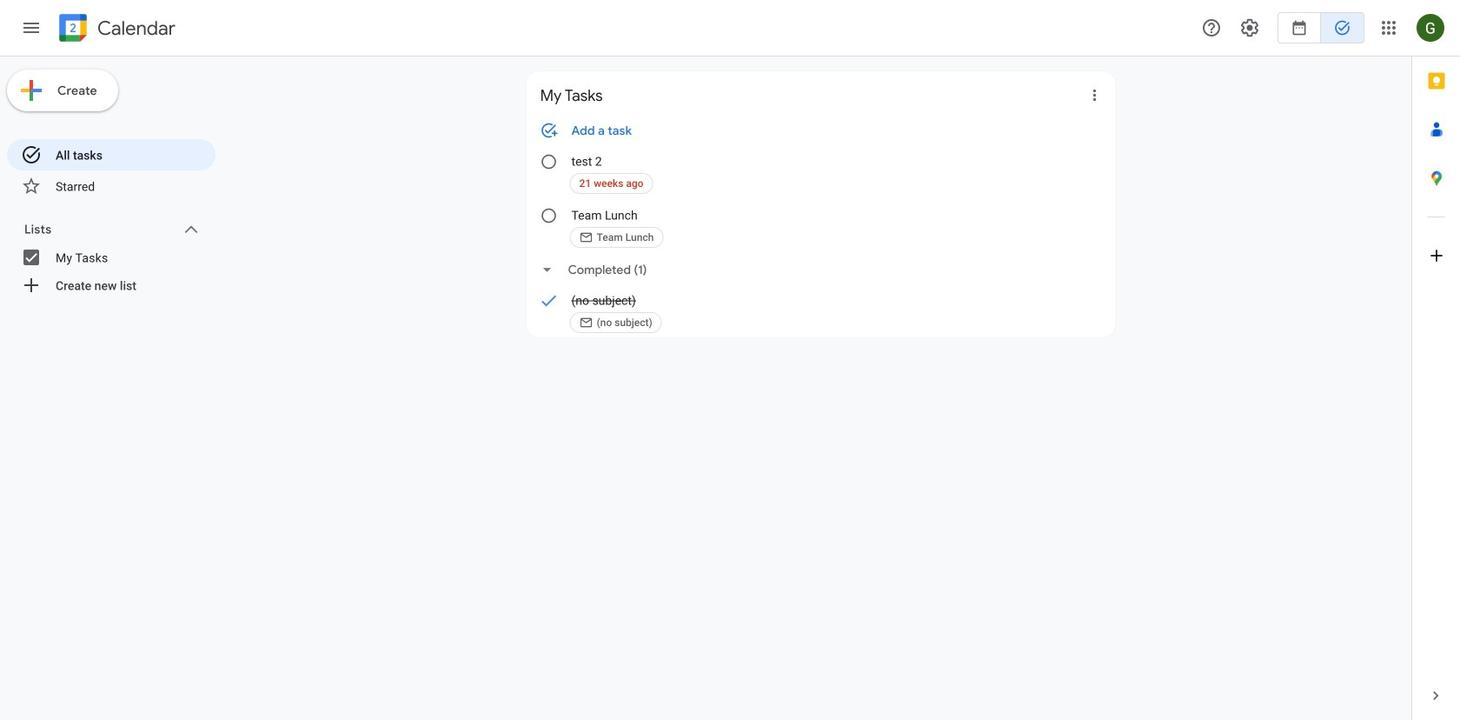 Task type: locate. For each thing, give the bounding box(es) containing it.
heading
[[94, 18, 176, 39]]

tab list
[[1413, 57, 1461, 671]]

tasks sidebar image
[[21, 17, 42, 38]]

settings menu image
[[1240, 17, 1261, 38]]



Task type: vqa. For each thing, say whether or not it's contained in the screenshot.
23 element
no



Task type: describe. For each thing, give the bounding box(es) containing it.
heading inside calendar element
[[94, 18, 176, 39]]

support menu image
[[1202, 17, 1223, 38]]

calendar element
[[56, 10, 176, 49]]



